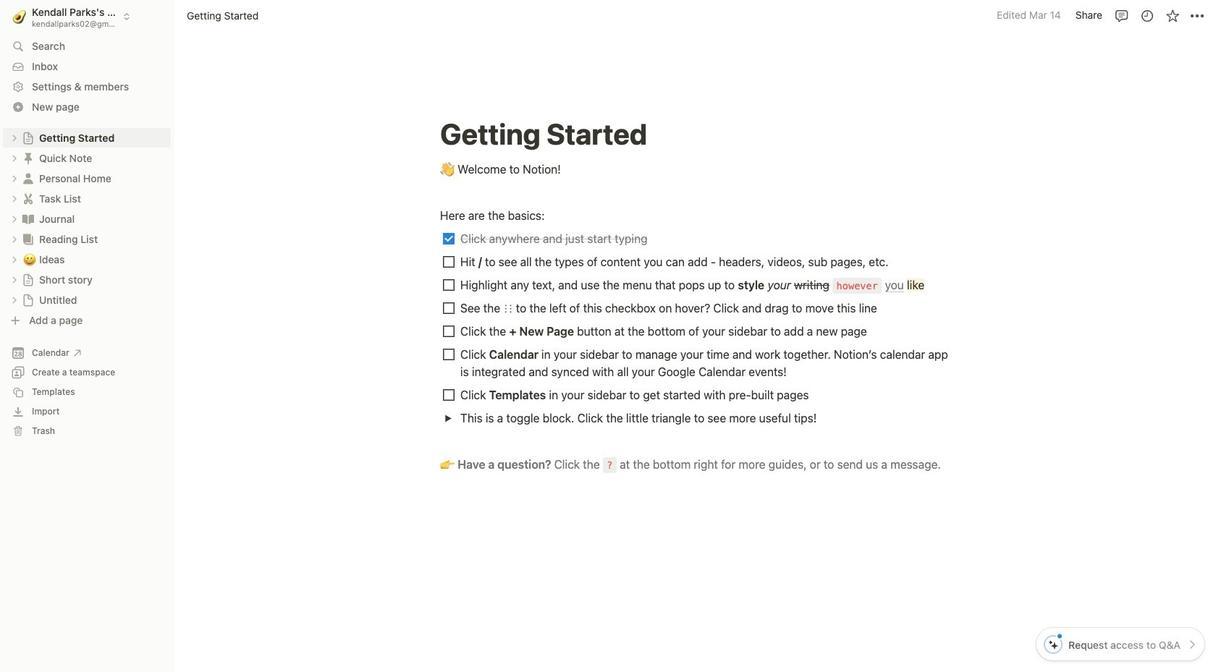 Task type: describe. For each thing, give the bounding box(es) containing it.
1 open image from the top
[[10, 194, 19, 203]]

3 open image from the top
[[10, 255, 19, 264]]

updates image
[[1140, 8, 1155, 23]]

😀 image
[[23, 251, 36, 268]]

2 open image from the top
[[10, 215, 19, 223]]

comments image
[[1115, 8, 1130, 23]]

👋 image
[[440, 159, 455, 178]]

👉 image
[[440, 455, 455, 474]]

favorite image
[[1166, 8, 1180, 23]]



Task type: vqa. For each thing, say whether or not it's contained in the screenshot.
"Change page icon" for 1st Open image from the bottom of the page
no



Task type: locate. For each thing, give the bounding box(es) containing it.
2 vertical spatial open image
[[10, 255, 19, 264]]

change page icon image
[[22, 131, 35, 144], [21, 151, 35, 165], [21, 171, 35, 186], [21, 192, 35, 206], [21, 212, 35, 226], [21, 232, 35, 247], [22, 273, 35, 286], [22, 294, 35, 307]]

🥑 image
[[13, 7, 26, 26]]

open image
[[10, 194, 19, 203], [10, 215, 19, 223], [10, 255, 19, 264]]

0 vertical spatial open image
[[10, 194, 19, 203]]

open image
[[10, 134, 19, 142], [10, 154, 19, 163], [10, 174, 19, 183], [10, 235, 19, 244], [10, 276, 19, 284], [10, 296, 19, 305], [444, 415, 452, 423]]

1 vertical spatial open image
[[10, 215, 19, 223]]



